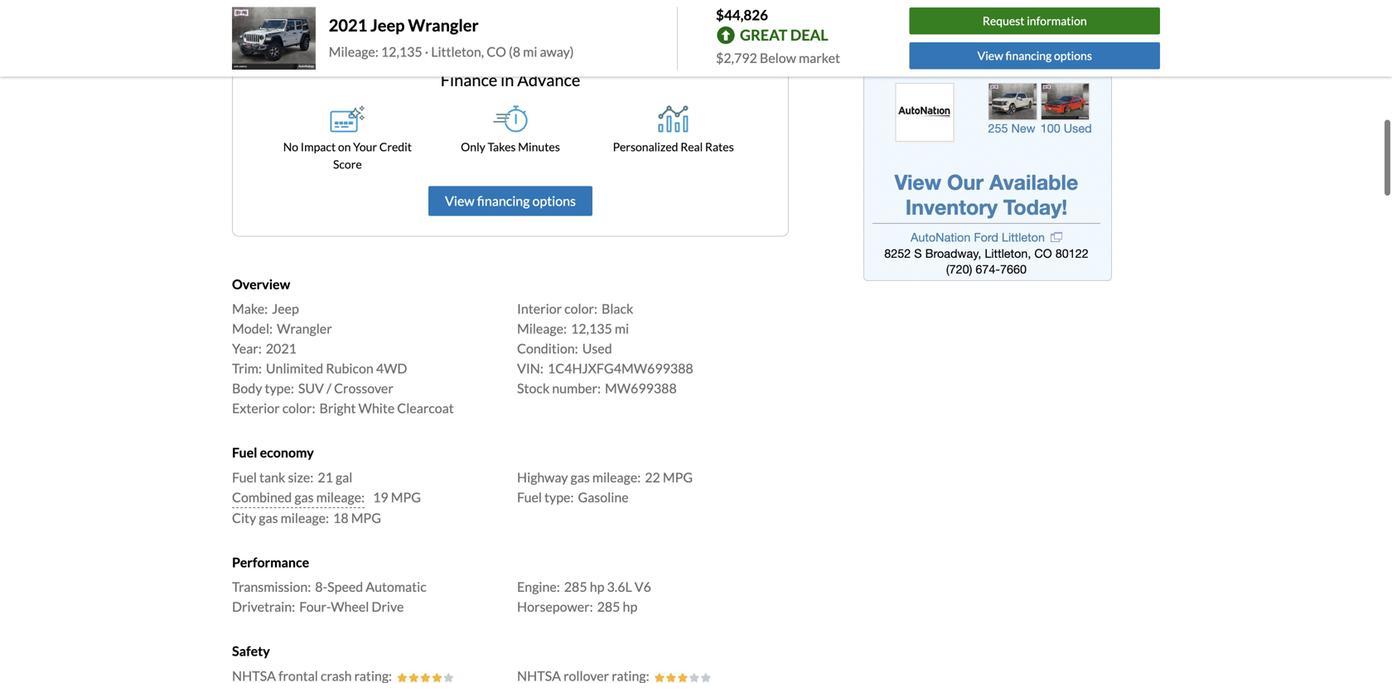 Task type: vqa. For each thing, say whether or not it's contained in the screenshot.
1st plus image from the top
no



Task type: describe. For each thing, give the bounding box(es) containing it.
real
[[681, 140, 703, 154]]

no
[[283, 140, 298, 154]]

1c4hjxfg4mw699388
[[548, 360, 694, 376]]

$2,792 below market
[[716, 50, 840, 66]]

your
[[353, 140, 377, 154]]

personalized
[[613, 140, 678, 154]]

market
[[799, 50, 840, 66]]

gasoline
[[578, 489, 629, 505]]

chevron left image
[[938, 32, 948, 52]]

white
[[359, 400, 395, 416]]

rates
[[705, 140, 734, 154]]

fuel tank size: 21 gal combined gas mileage: 19 mpg city gas mileage: 18 mpg
[[232, 469, 421, 526]]

information
[[1027, 14, 1087, 28]]

city
[[232, 510, 256, 526]]

gal
[[336, 469, 353, 485]]

transmission: 8-speed automatic drivetrain: four-wheel drive
[[232, 579, 427, 615]]

request
[[983, 14, 1025, 28]]

engine: 285 hp 3.6l v6 horsepower: 285 hp
[[517, 579, 651, 615]]

2021 inside '2021 jeep wrangler mileage: 12,135 · littleton, co (8 mi away)'
[[329, 15, 367, 35]]

deal
[[791, 26, 829, 44]]

fuel for fuel tank size: 21 gal combined gas mileage: 19 mpg city gas mileage: 18 mpg
[[232, 469, 257, 485]]

2 vertical spatial gas
[[259, 510, 278, 526]]

condition:
[[517, 340, 578, 357]]

size:
[[288, 469, 314, 485]]

0 vertical spatial view financing options button
[[910, 42, 1160, 69]]

great deal
[[740, 26, 829, 44]]

view financing options for the top view financing options button
[[978, 48, 1092, 63]]

mileage: for interior
[[517, 321, 567, 337]]

performance
[[232, 554, 309, 570]]

view for the top view financing options button
[[978, 48, 1004, 63]]

3.6l
[[607, 579, 632, 595]]

fuel economy
[[232, 444, 314, 461]]

type: inside highway gas mileage: 22 mpg fuel type: gasoline
[[545, 489, 574, 505]]

number:
[[552, 380, 601, 396]]

options for bottommost view financing options button
[[533, 193, 576, 209]]

finance in advance
[[441, 70, 581, 90]]

2021 inside make: jeep model: wrangler year: 2021 trim: unlimited rubicon 4wd body type: suv / crossover exterior color: bright white clearcoat
[[266, 340, 297, 357]]

drive
[[372, 599, 404, 615]]

overview
[[232, 276, 290, 292]]

model:
[[232, 321, 273, 337]]

great
[[740, 26, 788, 44]]

no impact on your credit score
[[283, 140, 412, 171]]

co
[[487, 43, 506, 60]]

exterior
[[232, 400, 280, 416]]

four-
[[299, 599, 331, 615]]

make: jeep model: wrangler year: 2021 trim: unlimited rubicon 4wd body type: suv / crossover exterior color: bright white clearcoat
[[232, 301, 454, 416]]

combined
[[232, 489, 292, 505]]

0 vertical spatial hp
[[590, 579, 605, 595]]

wheel
[[331, 599, 369, 615]]

in
[[501, 70, 514, 90]]

1 vertical spatial view financing options button
[[429, 186, 593, 216]]

12,135 for jeep
[[381, 43, 422, 60]]

interior color: black mileage: 12,135 mi condition: used vin: 1c4hjxfg4mw699388 stock number: mw699388
[[517, 301, 694, 396]]

wrangler inside make: jeep model: wrangler year: 2021 trim: unlimited rubicon 4wd body type: suv / crossover exterior color: bright white clearcoat
[[277, 321, 332, 337]]

drivetrain:
[[232, 599, 295, 615]]

2021 jeep wrangler image
[[232, 7, 316, 70]]

make:
[[232, 301, 268, 317]]

automatic
[[366, 579, 427, 595]]

mileage: inside highway gas mileage: 22 mpg fuel type: gasoline
[[593, 469, 641, 485]]

8-
[[315, 579, 328, 595]]

color: inside interior color: black mileage: 12,135 mi condition: used vin: 1c4hjxfg4mw699388 stock number: mw699388
[[565, 301, 598, 317]]

·
[[425, 43, 429, 60]]

impact
[[301, 140, 336, 154]]

1 horizontal spatial hp
[[623, 599, 638, 615]]

speed
[[328, 579, 363, 595]]

advance
[[517, 70, 581, 90]]

clearcoat
[[397, 400, 454, 416]]

1 vertical spatial gas
[[295, 489, 314, 505]]

financing for bottommost view financing options button
[[477, 193, 530, 209]]

below
[[760, 50, 796, 66]]



Task type: locate. For each thing, give the bounding box(es) containing it.
rubicon
[[326, 360, 374, 376]]

view for bottommost view financing options button
[[445, 193, 475, 209]]

view down request
[[978, 48, 1004, 63]]

color: left the black
[[565, 301, 598, 317]]

0 vertical spatial wrangler
[[408, 15, 479, 35]]

0 vertical spatial 2021
[[329, 15, 367, 35]]

financing down 'takes'
[[477, 193, 530, 209]]

highway
[[517, 469, 568, 485]]

chevron right image
[[1028, 32, 1038, 52]]

2 vertical spatial fuel
[[517, 489, 542, 505]]

1 horizontal spatial 2021
[[329, 15, 367, 35]]

1 horizontal spatial mileage:
[[517, 321, 567, 337]]

type: down unlimited
[[265, 380, 294, 396]]

financing for the top view financing options button
[[1006, 48, 1052, 63]]

285 up horsepower:
[[564, 579, 587, 595]]

0 vertical spatial type:
[[265, 380, 294, 396]]

minutes
[[518, 140, 560, 154]]

mi inside interior color: black mileage: 12,135 mi condition: used vin: 1c4hjxfg4mw699388 stock number: mw699388
[[615, 321, 629, 337]]

mi inside '2021 jeep wrangler mileage: 12,135 · littleton, co (8 mi away)'
[[523, 43, 537, 60]]

crossover
[[334, 380, 394, 396]]

finance
[[441, 70, 498, 90]]

gas up gasoline
[[571, 469, 590, 485]]

mi down the black
[[615, 321, 629, 337]]

v6
[[635, 579, 651, 595]]

gas inside highway gas mileage: 22 mpg fuel type: gasoline
[[571, 469, 590, 485]]

1 horizontal spatial gas
[[295, 489, 314, 505]]

wrangler inside '2021 jeep wrangler mileage: 12,135 · littleton, co (8 mi away)'
[[408, 15, 479, 35]]

/
[[327, 380, 332, 396]]

0 vertical spatial view financing options
[[978, 48, 1092, 63]]

0 horizontal spatial options
[[533, 193, 576, 209]]

advertisement region
[[864, 74, 1112, 281]]

1 horizontal spatial view
[[978, 48, 1004, 63]]

0 vertical spatial fuel
[[232, 444, 257, 461]]

score
[[333, 157, 362, 171]]

fuel up combined
[[232, 469, 257, 485]]

1 vertical spatial type:
[[545, 489, 574, 505]]

suv
[[298, 380, 324, 396]]

mileage: for 2021
[[329, 43, 379, 60]]

0 vertical spatial 12,135
[[381, 43, 422, 60]]

takes
[[488, 140, 516, 154]]

1 vertical spatial mileage:
[[517, 321, 567, 337]]

options
[[1054, 48, 1092, 63], [533, 193, 576, 209]]

0 horizontal spatial gas
[[259, 510, 278, 526]]

0 vertical spatial mileage:
[[593, 469, 641, 485]]

view financing options for bottommost view financing options button
[[445, 193, 576, 209]]

year:
[[232, 340, 262, 357]]

financing down request information button
[[1006, 48, 1052, 63]]

(8
[[509, 43, 521, 60]]

type: inside make: jeep model: wrangler year: 2021 trim: unlimited rubicon 4wd body type: suv / crossover exterior color: bright white clearcoat
[[265, 380, 294, 396]]

1 horizontal spatial mi
[[615, 321, 629, 337]]

22
[[645, 469, 660, 485]]

1 horizontal spatial jeep
[[371, 15, 405, 35]]

mpg right 22
[[663, 469, 693, 485]]

mw699388
[[605, 380, 677, 396]]

jeep for model:
[[272, 301, 299, 317]]

12,135 inside '2021 jeep wrangler mileage: 12,135 · littleton, co (8 mi away)'
[[381, 43, 422, 60]]

view financing options button
[[910, 42, 1160, 69], [429, 186, 593, 216]]

only takes minutes
[[461, 140, 560, 154]]

285
[[564, 579, 587, 595], [597, 599, 620, 615]]

1 vertical spatial color:
[[282, 400, 315, 416]]

1 horizontal spatial financing
[[1006, 48, 1052, 63]]

mileage: left 18
[[281, 510, 329, 526]]

options down information
[[1054, 48, 1092, 63]]

0 horizontal spatial financing
[[477, 193, 530, 209]]

0 horizontal spatial hp
[[590, 579, 605, 595]]

2 vertical spatial mileage:
[[281, 510, 329, 526]]

1 horizontal spatial options
[[1054, 48, 1092, 63]]

1 horizontal spatial wrangler
[[408, 15, 479, 35]]

0 horizontal spatial jeep
[[272, 301, 299, 317]]

jeep
[[371, 15, 405, 35], [272, 301, 299, 317]]

12,135 inside interior color: black mileage: 12,135 mi condition: used vin: 1c4hjxfg4mw699388 stock number: mw699388
[[571, 321, 612, 337]]

safety
[[232, 643, 270, 659]]

fuel for fuel economy
[[232, 444, 257, 461]]

type:
[[265, 380, 294, 396], [545, 489, 574, 505]]

2021
[[329, 15, 367, 35], [266, 340, 297, 357]]

bright
[[320, 400, 356, 416]]

color: down suv at the left bottom of page
[[282, 400, 315, 416]]

interior
[[517, 301, 562, 317]]

4wd
[[376, 360, 407, 376]]

view
[[978, 48, 1004, 63], [445, 193, 475, 209]]

request information
[[983, 14, 1087, 28]]

fuel inside fuel tank size: 21 gal combined gas mileage: 19 mpg city gas mileage: 18 mpg
[[232, 469, 257, 485]]

jeep inside make: jeep model: wrangler year: 2021 trim: unlimited rubicon 4wd body type: suv / crossover exterior color: bright white clearcoat
[[272, 301, 299, 317]]

gas down combined
[[259, 510, 278, 526]]

0 horizontal spatial view financing options button
[[429, 186, 593, 216]]

trim:
[[232, 360, 262, 376]]

1 horizontal spatial color:
[[565, 301, 598, 317]]

12,135 left ·
[[381, 43, 422, 60]]

options down minutes
[[533, 193, 576, 209]]

1 vertical spatial hp
[[623, 599, 638, 615]]

mpg inside highway gas mileage: 22 mpg fuel type: gasoline
[[663, 469, 693, 485]]

horsepower:
[[517, 599, 593, 615]]

color: inside make: jeep model: wrangler year: 2021 trim: unlimited rubicon 4wd body type: suv / crossover exterior color: bright white clearcoat
[[282, 400, 315, 416]]

mileage:
[[329, 43, 379, 60], [517, 321, 567, 337]]

2 horizontal spatial mpg
[[663, 469, 693, 485]]

view financing options button down request information button
[[910, 42, 1160, 69]]

mileage: down gal
[[316, 489, 365, 505]]

1 horizontal spatial view financing options
[[978, 48, 1092, 63]]

fuel left the economy
[[232, 444, 257, 461]]

12,135 up used
[[571, 321, 612, 337]]

wrangler
[[408, 15, 479, 35], [277, 321, 332, 337]]

color:
[[565, 301, 598, 317], [282, 400, 315, 416]]

wrangler up littleton,
[[408, 15, 479, 35]]

0 vertical spatial mi
[[523, 43, 537, 60]]

1 vertical spatial options
[[533, 193, 576, 209]]

0 vertical spatial mileage:
[[329, 43, 379, 60]]

fuel down "highway"
[[517, 489, 542, 505]]

0 vertical spatial gas
[[571, 469, 590, 485]]

highway gas mileage: 22 mpg fuel type: gasoline
[[517, 469, 693, 505]]

stock
[[517, 380, 550, 396]]

12,135 for color:
[[571, 321, 612, 337]]

1 vertical spatial financing
[[477, 193, 530, 209]]

1 vertical spatial mpg
[[391, 489, 421, 505]]

options for the top view financing options button
[[1054, 48, 1092, 63]]

mileage: inside '2021 jeep wrangler mileage: 12,135 · littleton, co (8 mi away)'
[[329, 43, 379, 60]]

away)
[[540, 43, 574, 60]]

0 horizontal spatial type:
[[265, 380, 294, 396]]

mi
[[523, 43, 537, 60], [615, 321, 629, 337]]

0 vertical spatial 285
[[564, 579, 587, 595]]

0 horizontal spatial mi
[[523, 43, 537, 60]]

mileage: up gasoline
[[593, 469, 641, 485]]

1 vertical spatial 285
[[597, 599, 620, 615]]

mpg right 18
[[351, 510, 381, 526]]

1 vertical spatial mi
[[615, 321, 629, 337]]

21
[[318, 469, 333, 485]]

0 vertical spatial options
[[1054, 48, 1092, 63]]

0 horizontal spatial 2021
[[266, 340, 297, 357]]

2 horizontal spatial gas
[[571, 469, 590, 485]]

used
[[582, 340, 612, 357]]

gas
[[571, 469, 590, 485], [295, 489, 314, 505], [259, 510, 278, 526]]

vin:
[[517, 360, 544, 376]]

personalized real rates
[[613, 140, 734, 154]]

littleton,
[[431, 43, 484, 60]]

1 horizontal spatial 285
[[597, 599, 620, 615]]

0 horizontal spatial color:
[[282, 400, 315, 416]]

view financing options button down "only takes minutes"
[[429, 186, 593, 216]]

1 vertical spatial 12,135
[[571, 321, 612, 337]]

1 vertical spatial mileage:
[[316, 489, 365, 505]]

0 horizontal spatial mpg
[[351, 510, 381, 526]]

0 horizontal spatial 12,135
[[381, 43, 422, 60]]

18
[[333, 510, 349, 526]]

0 vertical spatial color:
[[565, 301, 598, 317]]

view financing options down "only takes minutes"
[[445, 193, 576, 209]]

credit
[[379, 140, 412, 154]]

jeep for wrangler
[[371, 15, 405, 35]]

$44,826
[[716, 6, 768, 23]]

1 vertical spatial fuel
[[232, 469, 257, 485]]

0 horizontal spatial wrangler
[[277, 321, 332, 337]]

1 vertical spatial 2021
[[266, 340, 297, 357]]

engine:
[[517, 579, 560, 595]]

hp
[[590, 579, 605, 595], [623, 599, 638, 615]]

request information button
[[910, 8, 1160, 35]]

0 vertical spatial view
[[978, 48, 1004, 63]]

only
[[461, 140, 486, 154]]

gas down 'size:'
[[295, 489, 314, 505]]

2021 up unlimited
[[266, 340, 297, 357]]

view down only
[[445, 193, 475, 209]]

0 horizontal spatial view
[[445, 193, 475, 209]]

mi right (8
[[523, 43, 537, 60]]

on
[[338, 140, 351, 154]]

jeep inside '2021 jeep wrangler mileage: 12,135 · littleton, co (8 mi away)'
[[371, 15, 405, 35]]

economy
[[260, 444, 314, 461]]

1 horizontal spatial mpg
[[391, 489, 421, 505]]

view financing options
[[978, 48, 1092, 63], [445, 193, 576, 209]]

0 horizontal spatial mileage:
[[329, 43, 379, 60]]

tank
[[259, 469, 285, 485]]

mileage: inside interior color: black mileage: 12,135 mi condition: used vin: 1c4hjxfg4mw699388 stock number: mw699388
[[517, 321, 567, 337]]

0 horizontal spatial 285
[[564, 579, 587, 595]]

hp down '3.6l'
[[623, 599, 638, 615]]

0 vertical spatial jeep
[[371, 15, 405, 35]]

mpg right '19'
[[391, 489, 421, 505]]

body
[[232, 380, 262, 396]]

1 horizontal spatial 12,135
[[571, 321, 612, 337]]

1 vertical spatial wrangler
[[277, 321, 332, 337]]

type: down "highway"
[[545, 489, 574, 505]]

fuel inside highway gas mileage: 22 mpg fuel type: gasoline
[[517, 489, 542, 505]]

1 horizontal spatial type:
[[545, 489, 574, 505]]

19
[[373, 489, 388, 505]]

mileage: left ·
[[329, 43, 379, 60]]

1 vertical spatial view financing options
[[445, 193, 576, 209]]

2021 jeep wrangler mileage: 12,135 · littleton, co (8 mi away)
[[329, 15, 574, 60]]

mileage:
[[593, 469, 641, 485], [316, 489, 365, 505], [281, 510, 329, 526]]

transmission:
[[232, 579, 311, 595]]

0 vertical spatial financing
[[1006, 48, 1052, 63]]

285 down '3.6l'
[[597, 599, 620, 615]]

1 vertical spatial view
[[445, 193, 475, 209]]

2021 right 2021 jeep wrangler image
[[329, 15, 367, 35]]

0 vertical spatial mpg
[[663, 469, 693, 485]]

1 vertical spatial jeep
[[272, 301, 299, 317]]

$2,792
[[716, 50, 757, 66]]

0 horizontal spatial view financing options
[[445, 193, 576, 209]]

black
[[602, 301, 634, 317]]

12,135
[[381, 43, 422, 60], [571, 321, 612, 337]]

wrangler up unlimited
[[277, 321, 332, 337]]

2 vertical spatial mpg
[[351, 510, 381, 526]]

view financing options down request information button
[[978, 48, 1092, 63]]

unlimited
[[266, 360, 323, 376]]

mileage: down interior
[[517, 321, 567, 337]]

1 horizontal spatial view financing options button
[[910, 42, 1160, 69]]

fuel
[[232, 444, 257, 461], [232, 469, 257, 485], [517, 489, 542, 505]]

mpg
[[663, 469, 693, 485], [391, 489, 421, 505], [351, 510, 381, 526]]

hp left '3.6l'
[[590, 579, 605, 595]]



